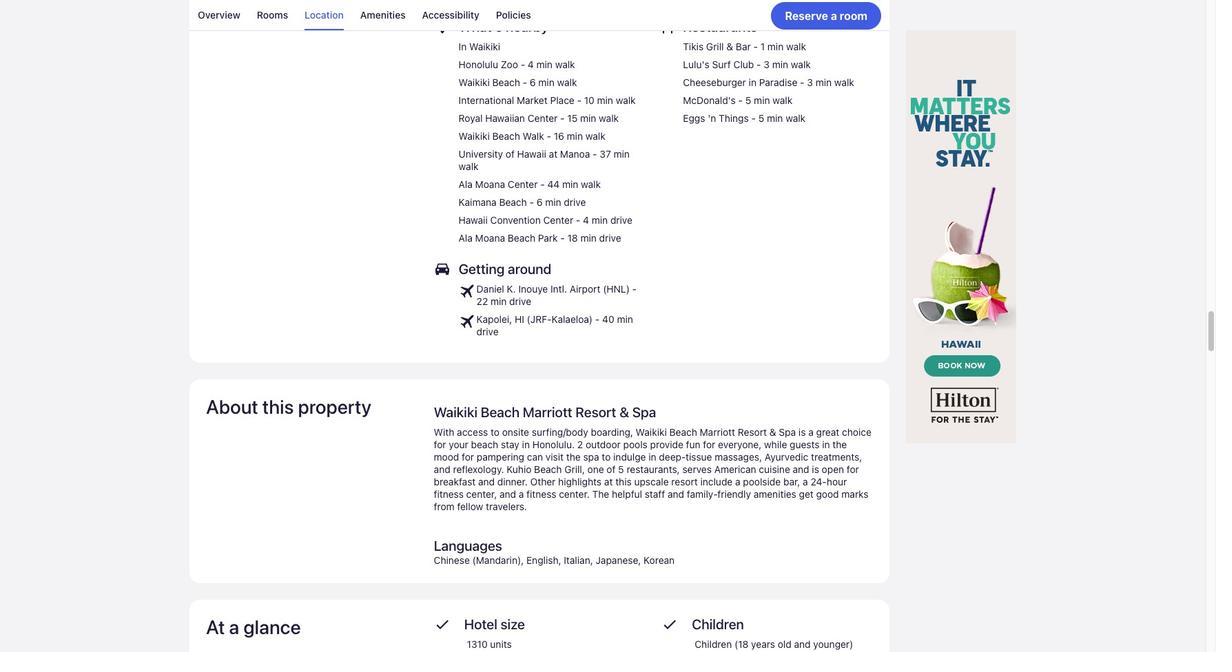 Task type: vqa. For each thing, say whether or not it's contained in the screenshot.


Task type: locate. For each thing, give the bounding box(es) containing it.
4 right zoo
[[528, 59, 534, 71]]

& left bar
[[727, 41, 734, 53]]

- inside daniel k. inouye intl. airport (hnl) - 22 min drive
[[633, 284, 637, 295]]

ala up the kaimana
[[459, 179, 473, 190]]

1 horizontal spatial 6
[[537, 197, 543, 208]]

0 horizontal spatial at
[[549, 148, 558, 160]]

list containing in waikiki
[[459, 41, 649, 245]]

0 horizontal spatial 3
[[764, 59, 770, 71]]

everyone,
[[718, 439, 762, 451]]

0 vertical spatial this
[[262, 396, 294, 419]]

outdoor
[[586, 439, 621, 451]]

pampering
[[477, 452, 525, 463]]

0 horizontal spatial the
[[566, 452, 581, 463]]

3
[[764, 59, 770, 71], [807, 77, 813, 88]]

drive inside kapolei, hi (jrf-kalaeloa) - 40 min drive
[[477, 326, 499, 338]]

a right at
[[229, 616, 239, 639]]

one
[[588, 464, 604, 476]]

1 vertical spatial this
[[616, 477, 632, 488]]

hotel
[[464, 617, 498, 633]]

overview link
[[198, 0, 240, 30]]

university
[[459, 148, 503, 160]]

1 vertical spatial &
[[620, 405, 629, 421]]

drive up the 18
[[564, 197, 586, 208]]

intl.
[[551, 284, 567, 295]]

(18
[[735, 639, 749, 651]]

marks
[[842, 489, 869, 501]]

4
[[528, 59, 534, 71], [583, 215, 589, 226]]

of right university at left top
[[506, 148, 515, 160]]

ayurvedic
[[765, 452, 809, 463]]

1 vertical spatial spa
[[779, 427, 796, 439]]

10
[[584, 95, 595, 106]]

the up grill, in the bottom of the page
[[566, 452, 581, 463]]

room
[[840, 9, 868, 22]]

hawaii down walk
[[517, 148, 547, 160]]

- right paradise
[[800, 77, 805, 88]]

center up walk
[[528, 113, 558, 124]]

1 vertical spatial moana
[[475, 233, 505, 244]]

the up treatments, at the right
[[833, 439, 847, 451]]

spa
[[583, 452, 599, 463]]

children for children (18 years old and younger) stay free when occupying the parent o
[[695, 639, 732, 651]]

at
[[549, 148, 558, 160], [604, 477, 613, 488]]

1 vertical spatial at
[[604, 477, 613, 488]]

2 vertical spatial 5
[[618, 464, 624, 476]]

0 vertical spatial marriott
[[523, 405, 573, 421]]

0 vertical spatial 6
[[530, 77, 536, 88]]

- left the 37
[[593, 148, 597, 160]]

0 horizontal spatial 5
[[618, 464, 624, 476]]

this right about
[[262, 396, 294, 419]]

5 up things
[[746, 95, 752, 106]]

- left 40
[[596, 314, 600, 326]]

0 horizontal spatial &
[[620, 405, 629, 421]]

spa up while
[[779, 427, 796, 439]]

what's
[[459, 19, 503, 35]]

0 vertical spatial at
[[549, 148, 558, 160]]

4 inside ala moana center - 44 min walk kaimana beach - 6 min drive hawaii convention center - 4 min drive ala moana beach park - 18 min drive
[[583, 215, 589, 226]]

- up the 18
[[576, 215, 581, 226]]

bar
[[736, 41, 751, 53]]

serves
[[683, 464, 712, 476]]

0 vertical spatial is
[[799, 427, 806, 439]]

for
[[434, 439, 446, 451], [703, 439, 716, 451], [462, 452, 474, 463], [847, 464, 859, 476]]

2 vertical spatial the
[[812, 652, 826, 653]]

for right fun
[[703, 439, 716, 451]]

the
[[592, 489, 609, 501]]

kuhio
[[507, 464, 532, 476]]

2 horizontal spatial the
[[833, 439, 847, 451]]

center down university of hawaii at manoa
[[508, 179, 538, 190]]

6
[[530, 77, 536, 88], [537, 197, 543, 208]]

1 horizontal spatial 4
[[583, 215, 589, 226]]

1 horizontal spatial hawaii
[[517, 148, 547, 160]]

to down the outdoor
[[602, 452, 611, 463]]

0 horizontal spatial marriott
[[523, 405, 573, 421]]

beach
[[493, 77, 520, 88], [493, 130, 520, 142], [499, 197, 527, 208], [508, 233, 536, 244], [481, 405, 520, 421], [670, 427, 697, 439], [534, 464, 562, 476]]

surfing/body
[[532, 427, 589, 439]]

fitness down other
[[527, 489, 557, 501]]

0 horizontal spatial resort
[[576, 405, 617, 421]]

the down younger)
[[812, 652, 826, 653]]

what's nearby
[[459, 19, 549, 35]]

marriott up the surfing/body at the left
[[523, 405, 573, 421]]

a left room
[[831, 9, 837, 22]]

1 horizontal spatial at
[[604, 477, 613, 488]]

1 horizontal spatial to
[[602, 452, 611, 463]]

honolulu.
[[533, 439, 575, 451]]

1 vertical spatial of
[[607, 464, 616, 476]]

1 horizontal spatial 5
[[746, 95, 752, 106]]

and
[[434, 464, 451, 476], [793, 464, 810, 476], [478, 477, 495, 488], [500, 489, 516, 501], [668, 489, 685, 501], [794, 639, 811, 651]]

6 up convention
[[537, 197, 543, 208]]

can
[[527, 452, 543, 463]]

5 right things
[[759, 113, 765, 124]]

poolside
[[743, 477, 781, 488]]

0 vertical spatial the
[[833, 439, 847, 451]]

hawaii down the kaimana
[[459, 215, 488, 226]]

- right (hnl)
[[633, 284, 637, 295]]

list
[[190, 0, 890, 30], [459, 41, 649, 245], [683, 41, 855, 125], [459, 284, 649, 339]]

5 inside waikiki beach marriott resort & spa with access to onsite surfing/body boarding, waikiki beach marriott resort & spa is a great choice for your beach stay in honolulu. 2 outdoor pools provide fun for everyone, while guests in the mood for pampering can visit the spa to indulge in deep-tissue massages, ayurvedic treatments, and reflexology. kuhio beach grill, one of 5 restaurants, serves american cuisine and is open for breakfast and dinner. other highlights at this upscale resort include a poolside bar, a 24-hour fitness center, and a fitness center. the helpful staff and family-friendly amenities get good marks from fellow travelers.
[[618, 464, 624, 476]]

the inside children (18 years old and younger) stay free when occupying the parent o
[[812, 652, 826, 653]]

list for restaurants
[[683, 41, 855, 125]]

waikiki
[[469, 41, 501, 53], [459, 77, 490, 88], [459, 130, 490, 142], [434, 405, 478, 421], [636, 427, 667, 439]]

0 vertical spatial of
[[506, 148, 515, 160]]

16
[[554, 130, 564, 142]]

in up restaurants, at the bottom
[[649, 452, 657, 463]]

drive down kapolei,
[[477, 326, 499, 338]]

1 vertical spatial hawaii
[[459, 215, 488, 226]]

policies
[[496, 9, 531, 21]]

other
[[531, 477, 556, 488]]

0 vertical spatial center
[[528, 113, 558, 124]]

stay inside children (18 years old and younger) stay free when occupying the parent o
[[695, 652, 714, 653]]

grill
[[707, 41, 724, 53]]

center up park
[[544, 215, 574, 226]]

family-
[[687, 489, 718, 501]]

6 inside ala moana center - 44 min walk kaimana beach - 6 min drive hawaii convention center - 4 min drive ala moana beach park - 18 min drive
[[537, 197, 543, 208]]

1 horizontal spatial this
[[616, 477, 632, 488]]

resort up boarding,
[[576, 405, 617, 421]]

- left 1
[[754, 41, 758, 53]]

for down 'with'
[[434, 439, 446, 451]]

in waikiki honolulu zoo - 4 min walk waikiki beach - 6 min walk international market place - 10 min walk royal hawaiian center - 15 min walk waikiki beach walk - 16 min walk
[[459, 41, 636, 142]]

spa up pools
[[633, 405, 657, 421]]

3 down 1
[[764, 59, 770, 71]]

is up '24-'
[[812, 464, 820, 476]]

1 horizontal spatial &
[[727, 41, 734, 53]]

1 moana from the top
[[475, 179, 505, 190]]

0 horizontal spatial fitness
[[434, 489, 464, 501]]

2 horizontal spatial 5
[[759, 113, 765, 124]]

beach down zoo
[[493, 77, 520, 88]]

min inside kapolei, hi (jrf-kalaeloa) - 40 min drive
[[617, 314, 633, 326]]

this
[[262, 396, 294, 419], [616, 477, 632, 488]]

(hnl)
[[603, 284, 630, 295]]

min inside daniel k. inouye intl. airport (hnl) - 22 min drive
[[491, 296, 507, 308]]

while
[[764, 439, 787, 451]]

choice
[[842, 427, 872, 439]]

pools
[[624, 439, 648, 451]]

0 vertical spatial to
[[491, 427, 500, 439]]

drive inside daniel k. inouye intl. airport (hnl) - 22 min drive
[[510, 296, 532, 308]]

and down the mood
[[434, 464, 451, 476]]

this inside waikiki beach marriott resort & spa with access to onsite surfing/body boarding, waikiki beach marriott resort & spa is a great choice for your beach stay in honolulu. 2 outdoor pools provide fun for everyone, while guests in the mood for pampering can visit the spa to indulge in deep-tissue massages, ayurvedic treatments, and reflexology. kuhio beach grill, one of 5 restaurants, serves american cuisine and is open for breakfast and dinner. other highlights at this upscale resort include a poolside bar, a 24-hour fitness center, and a fitness center. the helpful staff and family-friendly amenities get good marks from fellow travelers.
[[616, 477, 632, 488]]

dinner.
[[498, 477, 528, 488]]

beach up onsite
[[481, 405, 520, 421]]

market
[[517, 95, 548, 106]]

fitness up from
[[434, 489, 464, 501]]

- inside - 37 min walk
[[593, 148, 597, 160]]

0 vertical spatial 5
[[746, 95, 752, 106]]

amenities link
[[360, 0, 406, 30]]

&
[[727, 41, 734, 53], [620, 405, 629, 421], [770, 427, 777, 439]]

5 down "indulge"
[[618, 464, 624, 476]]

0 horizontal spatial 4
[[528, 59, 534, 71]]

in inside restaurants tikis grill & bar - 1 min walk lulu's surf club - 3 min walk cheeseburger in paradise - 3 min walk mcdonald's - 5 min walk eggs 'n things - 5 min walk
[[749, 77, 757, 88]]

stay left free
[[695, 652, 714, 653]]

- inside kapolei, hi (jrf-kalaeloa) - 40 min drive
[[596, 314, 600, 326]]

3 right paradise
[[807, 77, 813, 88]]

hotel size
[[464, 617, 525, 633]]

resort
[[672, 477, 698, 488]]

and up 'bar,'
[[793, 464, 810, 476]]

things
[[719, 113, 749, 124]]

children inside children (18 years old and younger) stay free when occupying the parent o
[[695, 639, 732, 651]]

2 fitness from the left
[[527, 489, 557, 501]]

0 vertical spatial children
[[692, 617, 744, 633]]

4 inside in waikiki honolulu zoo - 4 min walk waikiki beach - 6 min walk international market place - 10 min walk royal hawaiian center - 15 min walk waikiki beach walk - 16 min walk
[[528, 59, 534, 71]]

visit
[[546, 452, 564, 463]]

6 up market on the left of page
[[530, 77, 536, 88]]

around
[[508, 261, 552, 277]]

1310
[[467, 639, 488, 651]]

'n
[[708, 113, 716, 124]]

at up the
[[604, 477, 613, 488]]

2 horizontal spatial &
[[770, 427, 777, 439]]

1 vertical spatial 5
[[759, 113, 765, 124]]

location
[[305, 9, 344, 21]]

0 horizontal spatial spa
[[633, 405, 657, 421]]

0 vertical spatial stay
[[501, 439, 520, 451]]

and right old
[[794, 639, 811, 651]]

moana down convention
[[475, 233, 505, 244]]

1 horizontal spatial marriott
[[700, 427, 736, 439]]

0 vertical spatial 4
[[528, 59, 534, 71]]

at down 16
[[549, 148, 558, 160]]

0 horizontal spatial is
[[799, 427, 806, 439]]

k.
[[507, 284, 516, 295]]

- right club
[[757, 59, 761, 71]]

hi
[[515, 314, 524, 326]]

& up boarding,
[[620, 405, 629, 421]]

0 horizontal spatial hawaii
[[459, 215, 488, 226]]

1 horizontal spatial the
[[812, 652, 826, 653]]

1 horizontal spatial resort
[[738, 427, 767, 439]]

of inside waikiki beach marriott resort & spa with access to onsite surfing/body boarding, waikiki beach marriott resort & spa is a great choice for your beach stay in honolulu. 2 outdoor pools provide fun for everyone, while guests in the mood for pampering can visit the spa to indulge in deep-tissue massages, ayurvedic treatments, and reflexology. kuhio beach grill, one of 5 restaurants, serves american cuisine and is open for breakfast and dinner. other highlights at this upscale resort include a poolside bar, a 24-hour fitness center, and a fitness center. the helpful staff and family-friendly amenities get good marks from fellow travelers.
[[607, 464, 616, 476]]

0 vertical spatial ala
[[459, 179, 473, 190]]

0 vertical spatial &
[[727, 41, 734, 53]]

a down american on the right of page
[[736, 477, 741, 488]]

0 horizontal spatial 6
[[530, 77, 536, 88]]

japanese,
[[596, 555, 641, 567]]

kapolei, hi (jrf-kalaeloa) - 40 min drive list item
[[459, 314, 649, 339]]

0 horizontal spatial this
[[262, 396, 294, 419]]

drive down k.
[[510, 296, 532, 308]]

your
[[449, 439, 469, 451]]

1 vertical spatial 4
[[583, 215, 589, 226]]

in
[[459, 41, 467, 53]]

1 vertical spatial is
[[812, 464, 820, 476]]

4 down manoa
[[583, 215, 589, 226]]

& up while
[[770, 427, 777, 439]]

this up helpful
[[616, 477, 632, 488]]

highlights
[[558, 477, 602, 488]]

1
[[761, 41, 765, 53]]

units
[[490, 639, 512, 651]]

of right one
[[607, 464, 616, 476]]

stay down onsite
[[501, 439, 520, 451]]

hawaii
[[517, 148, 547, 160], [459, 215, 488, 226]]

1 vertical spatial ala
[[459, 233, 473, 244]]

breakfast
[[434, 477, 476, 488]]

stay
[[501, 439, 520, 451], [695, 652, 714, 653]]

ala up getting
[[459, 233, 473, 244]]

1 horizontal spatial of
[[607, 464, 616, 476]]

ala moana center - 44 min walk kaimana beach - 6 min drive hawaii convention center - 4 min drive ala moana beach park - 18 min drive
[[459, 179, 633, 244]]

walk
[[787, 41, 806, 53], [555, 59, 575, 71], [791, 59, 811, 71], [557, 77, 577, 88], [835, 77, 855, 88], [616, 95, 636, 106], [773, 95, 793, 106], [599, 113, 619, 124], [786, 113, 806, 124], [586, 130, 606, 142], [459, 161, 479, 173], [581, 179, 601, 190]]

to up beach
[[491, 427, 500, 439]]

in down club
[[749, 77, 757, 88]]

- left 15
[[561, 113, 565, 124]]

1 vertical spatial children
[[695, 639, 732, 651]]

deep-
[[659, 452, 686, 463]]

helpful
[[612, 489, 642, 501]]

1 vertical spatial the
[[566, 452, 581, 463]]

-
[[754, 41, 758, 53], [521, 59, 525, 71], [757, 59, 761, 71], [523, 77, 527, 88], [800, 77, 805, 88], [577, 95, 582, 106], [739, 95, 743, 106], [561, 113, 565, 124], [752, 113, 756, 124], [547, 130, 551, 142], [593, 148, 597, 160], [541, 179, 545, 190], [530, 197, 534, 208], [576, 215, 581, 226], [561, 233, 565, 244], [633, 284, 637, 295], [596, 314, 600, 326]]

and up "travelers."
[[500, 489, 516, 501]]

size
[[501, 617, 525, 633]]

- up things
[[739, 95, 743, 106]]

marriott up everyone, in the right bottom of the page
[[700, 427, 736, 439]]

resort up everyone, in the right bottom of the page
[[738, 427, 767, 439]]

list containing tikis grill & bar - 1 min walk
[[683, 41, 855, 125]]

1 vertical spatial 6
[[537, 197, 543, 208]]

club
[[734, 59, 754, 71]]

beach down the "hawaiian"
[[493, 130, 520, 142]]

a inside "reserve a room" button
[[831, 9, 837, 22]]

1 horizontal spatial 3
[[807, 77, 813, 88]]

0 horizontal spatial stay
[[501, 439, 520, 451]]

list containing daniel k. inouye intl. airport (hnl) - 22 min drive
[[459, 284, 649, 339]]

for down your
[[462, 452, 474, 463]]

a up get
[[803, 477, 808, 488]]

is up guests
[[799, 427, 806, 439]]

2 vertical spatial &
[[770, 427, 777, 439]]

1 horizontal spatial fitness
[[527, 489, 557, 501]]

1 vertical spatial stay
[[695, 652, 714, 653]]

moana up the kaimana
[[475, 179, 505, 190]]

tissue
[[686, 452, 712, 463]]

1 horizontal spatial stay
[[695, 652, 714, 653]]

0 vertical spatial moana
[[475, 179, 505, 190]]



Task type: describe. For each thing, give the bounding box(es) containing it.
1 vertical spatial to
[[602, 452, 611, 463]]

lulu's
[[683, 59, 710, 71]]

old
[[778, 639, 792, 651]]

accessibility
[[422, 9, 480, 21]]

tikis
[[683, 41, 704, 53]]

rooms link
[[257, 0, 288, 30]]

chinese
[[434, 555, 470, 567]]

children for children
[[692, 617, 744, 633]]

languages chinese (mandarin), english, italian, japanese, korean
[[434, 539, 675, 567]]

0 vertical spatial 3
[[764, 59, 770, 71]]

reserve
[[785, 9, 829, 22]]

0 horizontal spatial of
[[506, 148, 515, 160]]

for right open
[[847, 464, 859, 476]]

mood
[[434, 452, 459, 463]]

- left the 18
[[561, 233, 565, 244]]

accessibility link
[[422, 0, 480, 30]]

beach up convention
[[499, 197, 527, 208]]

center.
[[559, 489, 590, 501]]

beach up fun
[[670, 427, 697, 439]]

- left '10' on the top of the page
[[577, 95, 582, 106]]

massages,
[[715, 452, 762, 463]]

with
[[434, 427, 455, 439]]

2
[[578, 439, 583, 451]]

2 moana from the top
[[475, 233, 505, 244]]

cuisine
[[759, 464, 791, 476]]

open
[[822, 464, 844, 476]]

a up guests
[[809, 427, 814, 439]]

paradise
[[759, 77, 798, 88]]

restaurants,
[[627, 464, 680, 476]]

beach up other
[[534, 464, 562, 476]]

reserve a room button
[[772, 2, 882, 29]]

hour
[[827, 477, 847, 488]]

fun
[[686, 439, 701, 451]]

free
[[716, 652, 734, 653]]

staff
[[645, 489, 665, 501]]

1 fitness from the left
[[434, 489, 464, 501]]

in up "can"
[[522, 439, 530, 451]]

airport
[[570, 284, 601, 295]]

manoa
[[560, 148, 590, 160]]

nearby
[[506, 19, 549, 35]]

great
[[817, 427, 840, 439]]

grill,
[[565, 464, 585, 476]]

park
[[538, 233, 558, 244]]

getting
[[459, 261, 505, 277]]

treatments,
[[811, 452, 863, 463]]

min inside - 37 min walk
[[614, 148, 630, 160]]

& inside restaurants tikis grill & bar - 1 min walk lulu's surf club - 3 min walk cheeseburger in paradise - 3 min walk mcdonald's - 5 min walk eggs 'n things - 5 min walk
[[727, 41, 734, 53]]

list for what's nearby
[[459, 41, 649, 245]]

daniel k. inouye intl. airport (hnl) - 22 min drive list item
[[459, 284, 649, 308]]

drive right the 18
[[599, 233, 621, 244]]

younger)
[[814, 639, 854, 651]]

1 vertical spatial marriott
[[700, 427, 736, 439]]

0 vertical spatial spa
[[633, 405, 657, 421]]

22
[[477, 296, 488, 308]]

about this property
[[206, 396, 372, 419]]

center,
[[466, 489, 497, 501]]

beach
[[471, 439, 499, 451]]

italian,
[[564, 555, 593, 567]]

waikiki beach marriott resort & spa with access to onsite surfing/body boarding, waikiki beach marriott resort & spa is a great choice for your beach stay in honolulu. 2 outdoor pools provide fun for everyone, while guests in the mood for pampering can visit the spa to indulge in deep-tissue massages, ayurvedic treatments, and reflexology. kuhio beach grill, one of 5 restaurants, serves american cuisine and is open for breakfast and dinner. other highlights at this upscale resort include a poolside bar, a 24-hour fitness center, and a fitness center. the helpful staff and family-friendly amenities get good marks from fellow travelers.
[[434, 405, 872, 513]]

upscale
[[635, 477, 669, 488]]

location link
[[305, 0, 344, 30]]

parent
[[829, 652, 857, 653]]

kapolei,
[[477, 314, 512, 326]]

1 horizontal spatial is
[[812, 464, 820, 476]]

0 vertical spatial hawaii
[[517, 148, 547, 160]]

surf
[[712, 59, 731, 71]]

- left 44
[[541, 179, 545, 190]]

drive down the 37
[[611, 215, 633, 226]]

provide
[[650, 439, 684, 451]]

glance
[[244, 616, 301, 639]]

- right things
[[752, 113, 756, 124]]

37
[[600, 148, 611, 160]]

list for getting around
[[459, 284, 649, 339]]

- up convention
[[530, 197, 534, 208]]

- up market on the left of page
[[523, 77, 527, 88]]

waikiki down honolulu on the left of page
[[459, 77, 490, 88]]

inouye
[[519, 284, 548, 295]]

property
[[298, 396, 372, 419]]

0 horizontal spatial to
[[491, 427, 500, 439]]

0 vertical spatial resort
[[576, 405, 617, 421]]

restaurants
[[683, 19, 758, 35]]

18
[[568, 233, 578, 244]]

daniel
[[477, 284, 504, 295]]

languages
[[434, 539, 502, 554]]

amenities
[[754, 489, 797, 501]]

walk inside ala moana center - 44 min walk kaimana beach - 6 min drive hawaii convention center - 4 min drive ala moana beach park - 18 min drive
[[581, 179, 601, 190]]

stay inside waikiki beach marriott resort & spa with access to onsite surfing/body boarding, waikiki beach marriott resort & spa is a great choice for your beach stay in honolulu. 2 outdoor pools provide fun for everyone, while guests in the mood for pampering can visit the spa to indulge in deep-tissue massages, ayurvedic treatments, and reflexology. kuhio beach grill, one of 5 restaurants, serves american cuisine and is open for breakfast and dinner. other highlights at this upscale resort include a poolside bar, a 24-hour fitness center, and a fitness center. the helpful staff and family-friendly amenities get good marks from fellow travelers.
[[501, 439, 520, 451]]

1 horizontal spatial spa
[[779, 427, 796, 439]]

restaurants tikis grill & bar - 1 min walk lulu's surf club - 3 min walk cheeseburger in paradise - 3 min walk mcdonald's - 5 min walk eggs 'n things - 5 min walk
[[683, 19, 855, 124]]

40
[[603, 314, 615, 326]]

beach down convention
[[508, 233, 536, 244]]

a down dinner.
[[519, 489, 524, 501]]

list containing overview
[[190, 0, 890, 30]]

and down resort
[[668, 489, 685, 501]]

2 ala from the top
[[459, 233, 473, 244]]

about
[[206, 396, 258, 419]]

1 vertical spatial 3
[[807, 77, 813, 88]]

1 vertical spatial center
[[508, 179, 538, 190]]

- left 16
[[547, 130, 551, 142]]

24-
[[811, 477, 827, 488]]

fellow
[[457, 501, 483, 513]]

- right zoo
[[521, 59, 525, 71]]

waikiki up provide
[[636, 427, 667, 439]]

waikiki down the royal
[[459, 130, 490, 142]]

1310 units
[[467, 639, 512, 651]]

access
[[457, 427, 488, 439]]

1 vertical spatial resort
[[738, 427, 767, 439]]

cheeseburger
[[683, 77, 746, 88]]

reserve a room
[[785, 9, 868, 22]]

walk inside - 37 min walk
[[459, 161, 479, 173]]

and inside children (18 years old and younger) stay free when occupying the parent o
[[794, 639, 811, 651]]

and up the center,
[[478, 477, 495, 488]]

occupying
[[763, 652, 809, 653]]

1 ala from the top
[[459, 179, 473, 190]]

2 vertical spatial center
[[544, 215, 574, 226]]

overview
[[198, 9, 240, 21]]

walk
[[523, 130, 544, 142]]

place
[[550, 95, 575, 106]]

waikiki up honolulu on the left of page
[[469, 41, 501, 53]]

travelers.
[[486, 501, 527, 513]]

hawaiian
[[485, 113, 525, 124]]

royal
[[459, 113, 483, 124]]

honolulu
[[459, 59, 498, 71]]

6 inside in waikiki honolulu zoo - 4 min walk waikiki beach - 6 min walk international market place - 10 min walk royal hawaiian center - 15 min walk waikiki beach walk - 16 min walk
[[530, 77, 536, 88]]

policies link
[[496, 0, 531, 30]]

get
[[799, 489, 814, 501]]

mcdonald's
[[683, 95, 736, 106]]

center inside in waikiki honolulu zoo - 4 min walk waikiki beach - 6 min walk international market place - 10 min walk royal hawaiian center - 15 min walk waikiki beach walk - 16 min walk
[[528, 113, 558, 124]]

at inside waikiki beach marriott resort & spa with access to onsite surfing/body boarding, waikiki beach marriott resort & spa is a great choice for your beach stay in honolulu. 2 outdoor pools provide fun for everyone, while guests in the mood for pampering can visit the spa to indulge in deep-tissue massages, ayurvedic treatments, and reflexology. kuhio beach grill, one of 5 restaurants, serves american cuisine and is open for breakfast and dinner. other highlights at this upscale resort include a poolside bar, a 24-hour fitness center, and a fitness center. the helpful staff and family-friendly amenities get good marks from fellow travelers.
[[604, 477, 613, 488]]

hawaii inside ala moana center - 44 min walk kaimana beach - 6 min drive hawaii convention center - 4 min drive ala moana beach park - 18 min drive
[[459, 215, 488, 226]]

(jrf-
[[527, 314, 552, 326]]

waikiki up 'with'
[[434, 405, 478, 421]]

guests
[[790, 439, 820, 451]]

zoo
[[501, 59, 518, 71]]

15
[[568, 113, 578, 124]]

amenities
[[360, 9, 406, 21]]

in down great
[[823, 439, 830, 451]]

at a glance
[[206, 616, 301, 639]]

indulge
[[614, 452, 646, 463]]

kalaeloa)
[[552, 314, 593, 326]]



